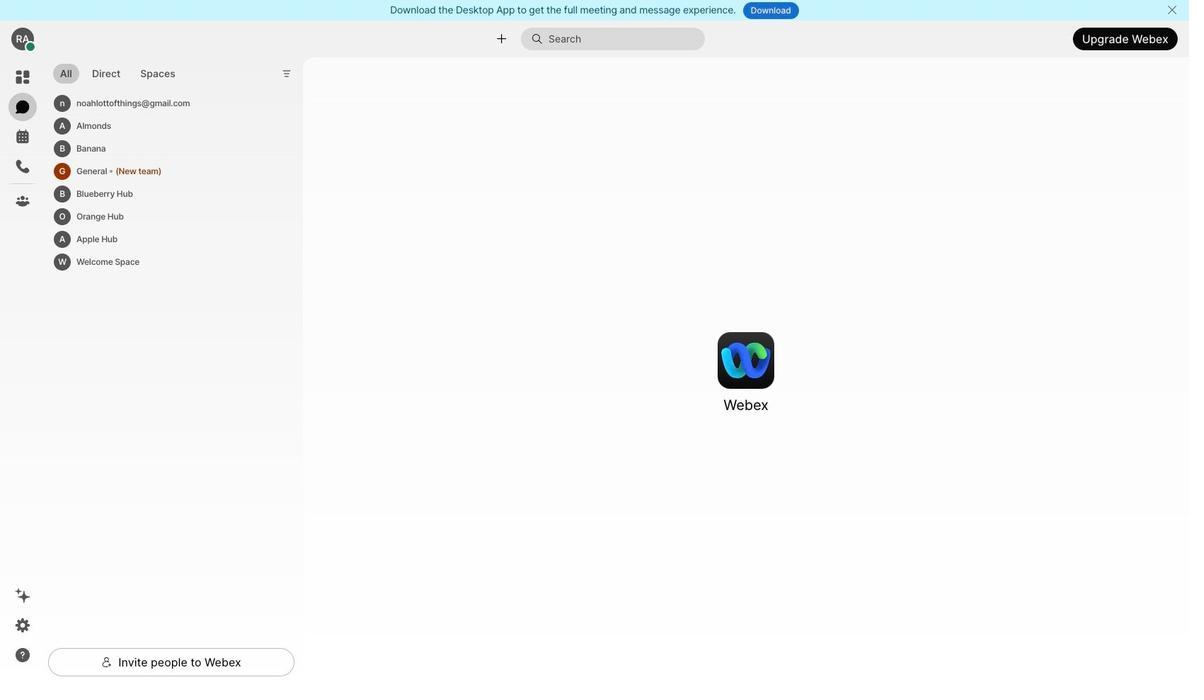 Task type: locate. For each thing, give the bounding box(es) containing it.
(new team) element
[[116, 163, 162, 179]]

blueberry hub list item
[[51, 182, 283, 205]]

almonds list item
[[51, 114, 283, 137]]

apple hub list item
[[51, 228, 283, 250]]

tab list
[[50, 55, 186, 88]]

navigation
[[0, 57, 45, 682]]

orange hub list item
[[51, 205, 283, 228]]



Task type: describe. For each thing, give the bounding box(es) containing it.
cancel_16 image
[[1167, 4, 1178, 16]]

banana list item
[[51, 137, 283, 160]]

webex tab list
[[8, 63, 37, 215]]

general list item
[[51, 160, 283, 182]]

noahlottofthings@gmail.com list item
[[51, 92, 283, 114]]

welcome space list item
[[51, 250, 283, 273]]



Task type: vqa. For each thing, say whether or not it's contained in the screenshot.
2nd untitled 'list item' from the bottom of the page
no



